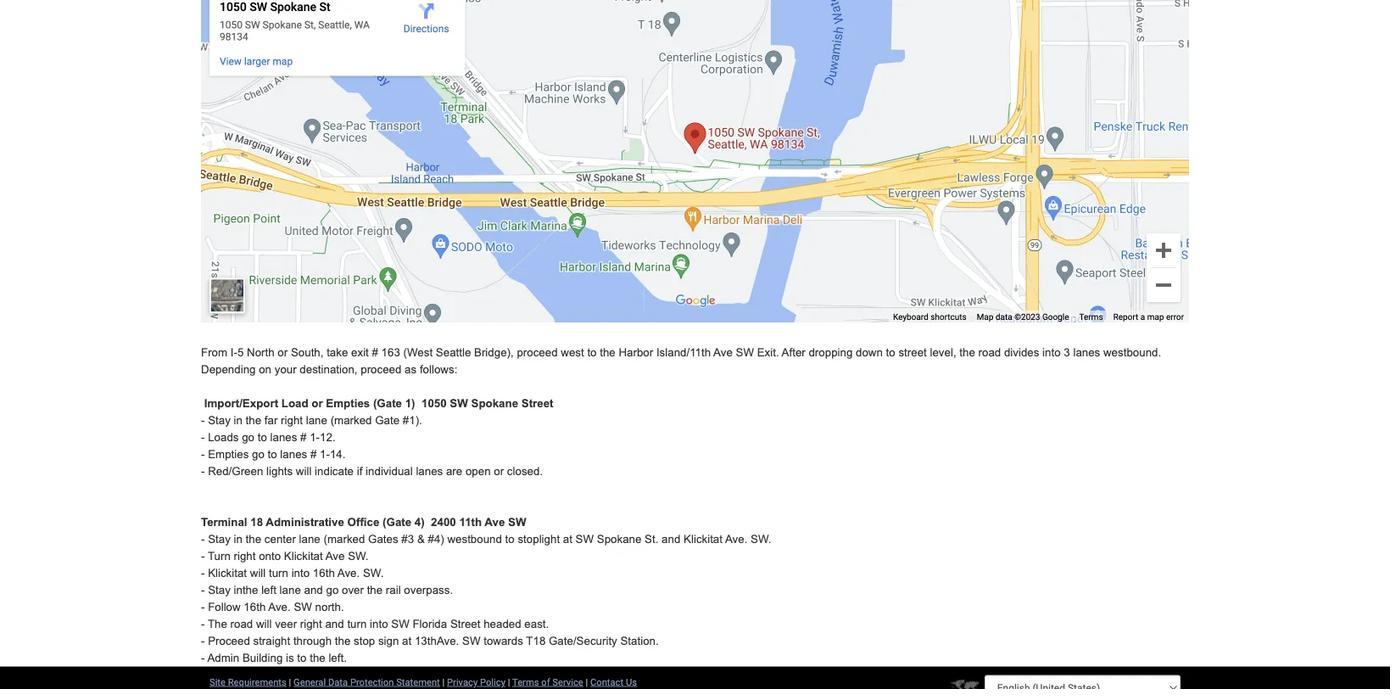 Task type: vqa. For each thing, say whether or not it's contained in the screenshot.
the leftmost a
no



Task type: describe. For each thing, give the bounding box(es) containing it.
sw right stoplight
[[576, 533, 594, 546]]

(west
[[404, 347, 433, 359]]

over
[[342, 584, 364, 597]]

lanes left are
[[416, 465, 443, 478]]

the
[[208, 618, 227, 631]]

to down far
[[258, 432, 267, 444]]

general
[[294, 677, 326, 688]]

north
[[247, 347, 275, 359]]

spokane inside terminal 18 administrative office (gate 4)  2400 11th ave sw - stay in the center lane (marked gates #3 & #4) westbound to stoplight at sw spokane st. and klickitat ave. sw. - turn right onto klickitat ave sw. - klickitat will turn into 16th ave. sw. - stay inthe left lane and go over the rail overpass. - follow 16th ave. sw north. - the road will veer right and turn into sw florida street headed east. - proceed straight through the stop sign at 13thave. sw towards t18 gate/security station. - admin building is to the left.
[[597, 533, 642, 546]]

south,
[[291, 347, 324, 359]]

left
[[261, 584, 277, 597]]

headed
[[484, 618, 522, 631]]

station.
[[621, 635, 659, 648]]

2400
[[431, 516, 456, 529]]

exit
[[351, 347, 369, 359]]

1 vertical spatial lane
[[299, 533, 321, 546]]

1 horizontal spatial at
[[563, 533, 573, 546]]

proceed
[[208, 635, 250, 648]]

3
[[1064, 347, 1071, 359]]

0 horizontal spatial empties
[[208, 448, 249, 461]]

of
[[542, 677, 550, 688]]

policy
[[480, 677, 506, 688]]

6 - from the top
[[201, 550, 205, 563]]

rail
[[386, 584, 401, 597]]

into inside from i-5 north or south, take exit # 163 (west seattle bridge), proceed west to the harbor island/11th ave sw exit. after dropping down to street level, the road divides into 3 lanes westbound. depending on your destination, proceed as follows:
[[1043, 347, 1061, 359]]

2 horizontal spatial klickitat
[[684, 533, 723, 546]]

2 | from the left
[[443, 677, 445, 688]]

general data protection statement link
[[294, 677, 440, 688]]

sign
[[378, 635, 399, 648]]

florida
[[413, 618, 447, 631]]

gate
[[375, 415, 400, 427]]

harbor
[[619, 347, 654, 359]]

st.
[[645, 533, 659, 546]]

west
[[561, 347, 584, 359]]

level,
[[930, 347, 957, 359]]

to right is
[[297, 652, 307, 665]]

0 vertical spatial 1-
[[310, 432, 320, 444]]

the right level,
[[960, 347, 976, 359]]

9 - from the top
[[201, 601, 205, 614]]

terms
[[513, 677, 539, 688]]

or inside from i-5 north or south, take exit # 163 (west seattle bridge), proceed west to the harbor island/11th ave sw exit. after dropping down to street level, the road divides into 3 lanes westbound. depending on your destination, proceed as follows:
[[278, 347, 288, 359]]

seattle
[[436, 347, 471, 359]]

closed.
[[507, 465, 543, 478]]

westbound.
[[1104, 347, 1162, 359]]

1 vertical spatial go
[[252, 448, 265, 461]]

stop
[[354, 635, 375, 648]]

sw up sign
[[391, 618, 410, 631]]

inthe
[[234, 584, 258, 597]]

#1).
[[403, 415, 422, 427]]

through
[[294, 635, 332, 648]]

north.
[[315, 601, 344, 614]]

admin
[[207, 652, 239, 665]]

3 stay from the top
[[208, 584, 231, 597]]

1050
[[422, 398, 447, 410]]

(marked inside import/export load or empties (gate 1)  1050 sw spokane street - stay in the far right lane (marked gate #1). - loads go to lanes # 1-12. - empties go to lanes # 1-14. - red/green lights will indicate if individual lanes are open or closed.
[[331, 415, 372, 427]]

gates
[[368, 533, 399, 546]]

14.
[[330, 448, 346, 461]]

building
[[243, 652, 283, 665]]

straight
[[253, 635, 290, 648]]

2 vertical spatial sw.
[[363, 567, 384, 580]]

divides
[[1005, 347, 1040, 359]]

13thave.
[[415, 635, 459, 648]]

1 | from the left
[[289, 677, 291, 688]]

lane inside import/export load or empties (gate 1)  1050 sw spokane street - stay in the far right lane (marked gate #1). - loads go to lanes # 1-12. - empties go to lanes # 1-14. - red/green lights will indicate if individual lanes are open or closed.
[[306, 415, 328, 427]]

4 | from the left
[[586, 677, 588, 688]]

import/export
[[204, 398, 278, 410]]

2 vertical spatial klickitat
[[208, 567, 247, 580]]

if
[[357, 465, 363, 478]]

1 vertical spatial will
[[250, 567, 266, 580]]

4 - from the top
[[201, 465, 205, 478]]

us
[[626, 677, 637, 688]]

go inside terminal 18 administrative office (gate 4)  2400 11th ave sw - stay in the center lane (marked gates #3 & #4) westbound to stoplight at sw spokane st. and klickitat ave. sw. - turn right onto klickitat ave sw. - klickitat will turn into 16th ave. sw. - stay inthe left lane and go over the rail overpass. - follow 16th ave. sw north. - the road will veer right and turn into sw florida street headed east. - proceed straight through the stop sign at 13thave. sw towards t18 gate/security station. - admin building is to the left.
[[326, 584, 339, 597]]

11th
[[459, 516, 482, 529]]

bridge),
[[474, 347, 514, 359]]

1 vertical spatial right
[[234, 550, 256, 563]]

as
[[405, 364, 417, 376]]

lanes inside from i-5 north or south, take exit # 163 (west seattle bridge), proceed west to the harbor island/11th ave sw exit. after dropping down to street level, the road divides into 3 lanes westbound. depending on your destination, proceed as follows:
[[1074, 347, 1101, 359]]

0 vertical spatial turn
[[269, 567, 288, 580]]

service
[[553, 677, 584, 688]]

street inside terminal 18 administrative office (gate 4)  2400 11th ave sw - stay in the center lane (marked gates #3 & #4) westbound to stoplight at sw spokane st. and klickitat ave. sw. - turn right onto klickitat ave sw. - klickitat will turn into 16th ave. sw. - stay inthe left lane and go over the rail overpass. - follow 16th ave. sw north. - the road will veer right and turn into sw florida street headed east. - proceed straight through the stop sign at 13thave. sw towards t18 gate/security station. - admin building is to the left.
[[451, 618, 481, 631]]

turn
[[208, 550, 231, 563]]

red/green
[[208, 465, 263, 478]]

1 horizontal spatial klickitat
[[284, 550, 323, 563]]

right inside import/export load or empties (gate 1)  1050 sw spokane street - stay in the far right lane (marked gate #1). - loads go to lanes # 1-12. - empties go to lanes # 1-14. - red/green lights will indicate if individual lanes are open or closed.
[[281, 415, 303, 427]]

1 vertical spatial #
[[300, 432, 307, 444]]

1 vertical spatial into
[[292, 567, 310, 580]]

street inside import/export load or empties (gate 1)  1050 sw spokane street - stay in the far right lane (marked gate #1). - loads go to lanes # 1-12. - empties go to lanes # 1-14. - red/green lights will indicate if individual lanes are open or closed.
[[522, 398, 554, 410]]

3 - from the top
[[201, 448, 205, 461]]

the left rail
[[367, 584, 383, 597]]

after
[[782, 347, 806, 359]]

contact
[[591, 677, 624, 688]]

stoplight
[[518, 533, 560, 546]]

2 vertical spatial ave
[[326, 550, 345, 563]]

1 vertical spatial at
[[402, 635, 412, 648]]

veer
[[275, 618, 297, 631]]

stay for terminal
[[208, 533, 231, 546]]

privacy
[[447, 677, 478, 688]]

in for import/export
[[234, 415, 243, 427]]

import/export load or empties (gate 1)  1050 sw spokane street - stay in the far right lane (marked gate #1). - loads go to lanes # 1-12. - empties go to lanes # 1-14. - red/green lights will indicate if individual lanes are open or closed.
[[201, 398, 554, 478]]

0 vertical spatial 16th
[[313, 567, 335, 580]]

statement
[[396, 677, 440, 688]]

to up lights
[[268, 448, 277, 461]]

1 vertical spatial and
[[304, 584, 323, 597]]

requirements
[[228, 677, 287, 688]]

road inside terminal 18 administrative office (gate 4)  2400 11th ave sw - stay in the center lane (marked gates #3 & #4) westbound to stoplight at sw spokane st. and klickitat ave. sw. - turn right onto klickitat ave sw. - klickitat will turn into 16th ave. sw. - stay inthe left lane and go over the rail overpass. - follow 16th ave. sw north. - the road will veer right and turn into sw florida street headed east. - proceed straight through the stop sign at 13thave. sw towards t18 gate/security station. - admin building is to the left.
[[230, 618, 253, 631]]

are
[[446, 465, 463, 478]]

center
[[265, 533, 296, 546]]

163
[[382, 347, 400, 359]]

5
[[238, 347, 244, 359]]

in for terminal
[[234, 533, 243, 546]]

2 vertical spatial into
[[370, 618, 388, 631]]

gate/security
[[549, 635, 618, 648]]

administrative
[[266, 516, 344, 529]]

2 vertical spatial right
[[300, 618, 322, 631]]

2 vertical spatial ave.
[[268, 601, 291, 614]]

loads
[[208, 432, 239, 444]]

terminal
[[201, 516, 247, 529]]

0 vertical spatial sw.
[[751, 533, 772, 546]]

exit.
[[758, 347, 780, 359]]

site requirements link
[[210, 677, 287, 688]]

follows:
[[420, 364, 458, 376]]

towards
[[484, 635, 523, 648]]

1 vertical spatial proceed
[[361, 364, 402, 376]]

will inside import/export load or empties (gate 1)  1050 sw spokane street - stay in the far right lane (marked gate #1). - loads go to lanes # 1-12. - empties go to lanes # 1-14. - red/green lights will indicate if individual lanes are open or closed.
[[296, 465, 312, 478]]

ave inside from i-5 north or south, take exit # 163 (west seattle bridge), proceed west to the harbor island/11th ave sw exit. after dropping down to street level, the road divides into 3 lanes westbound. depending on your destination, proceed as follows:
[[714, 347, 733, 359]]



Task type: locate. For each thing, give the bounding box(es) containing it.
(marked down office
[[324, 533, 365, 546]]

into up sign
[[370, 618, 388, 631]]

the up left.
[[335, 635, 351, 648]]

2 horizontal spatial and
[[662, 533, 681, 546]]

0 vertical spatial at
[[563, 533, 573, 546]]

18
[[251, 516, 263, 529]]

0 horizontal spatial ave
[[326, 550, 345, 563]]

1 vertical spatial street
[[451, 618, 481, 631]]

or right load
[[312, 398, 323, 410]]

(gate for gate
[[373, 398, 402, 410]]

ave right "11th"
[[485, 516, 505, 529]]

12 - from the top
[[201, 652, 205, 665]]

1 vertical spatial spokane
[[597, 533, 642, 546]]

2 vertical spatial will
[[256, 618, 272, 631]]

1 - from the top
[[201, 415, 205, 427]]

sw left exit.
[[736, 347, 754, 359]]

# left 12.
[[300, 432, 307, 444]]

1 vertical spatial 1-
[[320, 448, 330, 461]]

i-
[[231, 347, 238, 359]]

right up through
[[300, 618, 322, 631]]

1-
[[310, 432, 320, 444], [320, 448, 330, 461]]

the left far
[[246, 415, 261, 427]]

ave right island/11th
[[714, 347, 733, 359]]

2 horizontal spatial into
[[1043, 347, 1061, 359]]

2 vertical spatial lane
[[280, 584, 301, 597]]

into left 3
[[1043, 347, 1061, 359]]

stay for import/export
[[208, 415, 231, 427]]

2 in from the top
[[234, 533, 243, 546]]

2 horizontal spatial #
[[372, 347, 378, 359]]

turn up the stop
[[347, 618, 367, 631]]

1 horizontal spatial or
[[312, 398, 323, 410]]

empties down destination,
[[326, 398, 370, 410]]

ave. up veer
[[268, 601, 291, 614]]

t18
[[526, 635, 546, 648]]

(marked inside terminal 18 administrative office (gate 4)  2400 11th ave sw - stay in the center lane (marked gates #3 & #4) westbound to stoplight at sw spokane st. and klickitat ave. sw. - turn right onto klickitat ave sw. - klickitat will turn into 16th ave. sw. - stay inthe left lane and go over the rail overpass. - follow 16th ave. sw north. - the road will veer right and turn into sw florida street headed east. - proceed straight through the stop sign at 13thave. sw towards t18 gate/security station. - admin building is to the left.
[[324, 533, 365, 546]]

stay up turn
[[208, 533, 231, 546]]

from
[[201, 347, 228, 359]]

klickitat right st.
[[684, 533, 723, 546]]

stay inside import/export load or empties (gate 1)  1050 sw spokane street - stay in the far right lane (marked gate #1). - loads go to lanes # 1-12. - empties go to lanes # 1-14. - red/green lights will indicate if individual lanes are open or closed.
[[208, 415, 231, 427]]

0 vertical spatial lane
[[306, 415, 328, 427]]

overpass.
[[404, 584, 453, 597]]

right down load
[[281, 415, 303, 427]]

ave
[[714, 347, 733, 359], [485, 516, 505, 529], [326, 550, 345, 563]]

road
[[979, 347, 1002, 359], [230, 618, 253, 631]]

street up 13thave.
[[451, 618, 481, 631]]

# right exit
[[372, 347, 378, 359]]

1- up indicate
[[310, 432, 320, 444]]

1 vertical spatial ave
[[485, 516, 505, 529]]

lanes right 3
[[1074, 347, 1101, 359]]

0 vertical spatial proceed
[[517, 347, 558, 359]]

dropping
[[809, 347, 853, 359]]

and down north.
[[325, 618, 344, 631]]

will
[[296, 465, 312, 478], [250, 567, 266, 580], [256, 618, 272, 631]]

proceed
[[517, 347, 558, 359], [361, 364, 402, 376]]

go up north.
[[326, 584, 339, 597]]

and
[[662, 533, 681, 546], [304, 584, 323, 597], [325, 618, 344, 631]]

| right "service"
[[586, 677, 588, 688]]

road inside from i-5 north or south, take exit # 163 (west seattle bridge), proceed west to the harbor island/11th ave sw exit. after dropping down to street level, the road divides into 3 lanes westbound. depending on your destination, proceed as follows:
[[979, 347, 1002, 359]]

turn down onto
[[269, 567, 288, 580]]

2 horizontal spatial ave.
[[726, 533, 748, 546]]

klickitat down center
[[284, 550, 323, 563]]

stay up loads
[[208, 415, 231, 427]]

spokane down bridge),
[[471, 398, 519, 410]]

8 - from the top
[[201, 584, 205, 597]]

protection
[[350, 677, 394, 688]]

sw up stoplight
[[508, 516, 527, 529]]

klickitat down turn
[[208, 567, 247, 580]]

0 horizontal spatial or
[[278, 347, 288, 359]]

0 vertical spatial klickitat
[[684, 533, 723, 546]]

1 horizontal spatial turn
[[347, 618, 367, 631]]

at
[[563, 533, 573, 546], [402, 635, 412, 648]]

ave. right st.
[[726, 533, 748, 546]]

proceed down 163
[[361, 364, 402, 376]]

#4)
[[428, 533, 444, 546]]

0 horizontal spatial #
[[300, 432, 307, 444]]

or right open
[[494, 465, 504, 478]]

go right loads
[[242, 432, 255, 444]]

1- down 12.
[[320, 448, 330, 461]]

indicate
[[315, 465, 354, 478]]

1 vertical spatial in
[[234, 533, 243, 546]]

sw
[[736, 347, 754, 359], [450, 398, 468, 410], [508, 516, 527, 529], [576, 533, 594, 546], [294, 601, 312, 614], [391, 618, 410, 631], [462, 635, 481, 648]]

klickitat
[[684, 533, 723, 546], [284, 550, 323, 563], [208, 567, 247, 580]]

will right lights
[[296, 465, 312, 478]]

(gate
[[373, 398, 402, 410], [383, 516, 412, 529]]

0 vertical spatial street
[[522, 398, 554, 410]]

2 vertical spatial go
[[326, 584, 339, 597]]

12.
[[320, 432, 336, 444]]

1 vertical spatial ave.
[[338, 567, 360, 580]]

# inside from i-5 north or south, take exit # 163 (west seattle bridge), proceed west to the harbor island/11th ave sw exit. after dropping down to street level, the road divides into 3 lanes westbound. depending on your destination, proceed as follows:
[[372, 347, 378, 359]]

lanes
[[1074, 347, 1101, 359], [270, 432, 297, 444], [280, 448, 307, 461], [416, 465, 443, 478]]

1 vertical spatial sw.
[[348, 550, 369, 563]]

7 - from the top
[[201, 567, 205, 580]]

#3
[[402, 533, 414, 546]]

2 stay from the top
[[208, 533, 231, 546]]

in inside import/export load or empties (gate 1)  1050 sw spokane street - stay in the far right lane (marked gate #1). - loads go to lanes # 1-12. - empties go to lanes # 1-14. - red/green lights will indicate if individual lanes are open or closed.
[[234, 415, 243, 427]]

to right west
[[588, 347, 597, 359]]

0 horizontal spatial turn
[[269, 567, 288, 580]]

sw right 1050
[[450, 398, 468, 410]]

1 horizontal spatial street
[[522, 398, 554, 410]]

into down center
[[292, 567, 310, 580]]

1 horizontal spatial ave.
[[338, 567, 360, 580]]

at right stoplight
[[563, 533, 573, 546]]

&
[[417, 533, 425, 546]]

the inside import/export load or empties (gate 1)  1050 sw spokane street - stay in the far right lane (marked gate #1). - loads go to lanes # 1-12. - empties go to lanes # 1-14. - red/green lights will indicate if individual lanes are open or closed.
[[246, 415, 261, 427]]

in down terminal
[[234, 533, 243, 546]]

1 vertical spatial (marked
[[324, 533, 365, 546]]

0 vertical spatial into
[[1043, 347, 1061, 359]]

16th
[[313, 567, 335, 580], [244, 601, 266, 614]]

ave up over
[[326, 550, 345, 563]]

destination,
[[300, 364, 358, 376]]

0 vertical spatial road
[[979, 347, 1002, 359]]

2 horizontal spatial or
[[494, 465, 504, 478]]

on
[[259, 364, 272, 376]]

will up straight
[[256, 618, 272, 631]]

ave. up over
[[338, 567, 360, 580]]

3 | from the left
[[508, 677, 510, 688]]

the down through
[[310, 652, 326, 665]]

0 horizontal spatial and
[[304, 584, 323, 597]]

0 vertical spatial right
[[281, 415, 303, 427]]

sw left towards
[[462, 635, 481, 648]]

lights
[[267, 465, 293, 478]]

0 vertical spatial #
[[372, 347, 378, 359]]

street up the closed.
[[522, 398, 554, 410]]

1 vertical spatial klickitat
[[284, 550, 323, 563]]

(gate up the gate
[[373, 398, 402, 410]]

or up your
[[278, 347, 288, 359]]

2 vertical spatial stay
[[208, 584, 231, 597]]

0 horizontal spatial into
[[292, 567, 310, 580]]

proceed left west
[[517, 347, 558, 359]]

your
[[275, 364, 297, 376]]

2 - from the top
[[201, 432, 205, 444]]

1 horizontal spatial proceed
[[517, 347, 558, 359]]

1 horizontal spatial into
[[370, 618, 388, 631]]

depending
[[201, 364, 256, 376]]

go up red/green in the left of the page
[[252, 448, 265, 461]]

0 horizontal spatial ave.
[[268, 601, 291, 614]]

1 vertical spatial or
[[312, 398, 323, 410]]

0 horizontal spatial at
[[402, 635, 412, 648]]

and up north.
[[304, 584, 323, 597]]

1 horizontal spatial empties
[[326, 398, 370, 410]]

ave.
[[726, 533, 748, 546], [338, 567, 360, 580], [268, 601, 291, 614]]

is
[[286, 652, 294, 665]]

and right st.
[[662, 533, 681, 546]]

0 vertical spatial go
[[242, 432, 255, 444]]

0 vertical spatial stay
[[208, 415, 231, 427]]

0 horizontal spatial spokane
[[471, 398, 519, 410]]

privacy policy link
[[447, 677, 506, 688]]

or
[[278, 347, 288, 359], [312, 398, 323, 410], [494, 465, 504, 478]]

the left harbor
[[600, 347, 616, 359]]

terms of service link
[[513, 677, 584, 688]]

0 horizontal spatial road
[[230, 618, 253, 631]]

2 vertical spatial #
[[311, 448, 317, 461]]

0 horizontal spatial street
[[451, 618, 481, 631]]

1 stay from the top
[[208, 415, 231, 427]]

2 vertical spatial and
[[325, 618, 344, 631]]

down
[[856, 347, 883, 359]]

at right sign
[[402, 635, 412, 648]]

0 vertical spatial spokane
[[471, 398, 519, 410]]

5 - from the top
[[201, 533, 205, 546]]

the
[[600, 347, 616, 359], [960, 347, 976, 359], [246, 415, 261, 427], [246, 533, 261, 546], [367, 584, 383, 597], [335, 635, 351, 648], [310, 652, 326, 665]]

to left stoplight
[[505, 533, 515, 546]]

2 horizontal spatial ave
[[714, 347, 733, 359]]

1 vertical spatial 16th
[[244, 601, 266, 614]]

in inside terminal 18 administrative office (gate 4)  2400 11th ave sw - stay in the center lane (marked gates #3 & #4) westbound to stoplight at sw spokane st. and klickitat ave. sw. - turn right onto klickitat ave sw. - klickitat will turn into 16th ave. sw. - stay inthe left lane and go over the rail overpass. - follow 16th ave. sw north. - the road will veer right and turn into sw florida street headed east. - proceed straight through the stop sign at 13thave. sw towards t18 gate/security station. - admin building is to the left.
[[234, 533, 243, 546]]

island/11th
[[657, 347, 711, 359]]

lanes up lights
[[280, 448, 307, 461]]

0 vertical spatial will
[[296, 465, 312, 478]]

take
[[327, 347, 348, 359]]

1 vertical spatial (gate
[[383, 516, 412, 529]]

empties down loads
[[208, 448, 249, 461]]

0 vertical spatial empties
[[326, 398, 370, 410]]

stay up follow
[[208, 584, 231, 597]]

terminal 18 administrative office (gate 4)  2400 11th ave sw - stay in the center lane (marked gates #3 & #4) westbound to stoplight at sw spokane st. and klickitat ave. sw. - turn right onto klickitat ave sw. - klickitat will turn into 16th ave. sw. - stay inthe left lane and go over the rail overpass. - follow 16th ave. sw north. - the road will veer right and turn into sw florida street headed east. - proceed straight through the stop sign at 13thave. sw towards t18 gate/security station. - admin building is to the left.
[[201, 516, 772, 665]]

open
[[466, 465, 491, 478]]

site
[[210, 677, 226, 688]]

office
[[348, 516, 380, 529]]

0 vertical spatial in
[[234, 415, 243, 427]]

street
[[899, 347, 927, 359]]

right left onto
[[234, 550, 256, 563]]

east.
[[525, 618, 549, 631]]

(gate inside import/export load or empties (gate 1)  1050 sw spokane street - stay in the far right lane (marked gate #1). - loads go to lanes # 1-12. - empties go to lanes # 1-14. - red/green lights will indicate if individual lanes are open or closed.
[[373, 398, 402, 410]]

site requirements | general data protection statement | privacy policy | terms of service | contact us
[[210, 677, 637, 688]]

1 vertical spatial stay
[[208, 533, 231, 546]]

westbound
[[448, 533, 502, 546]]

from i-5 north or south, take exit # 163 (west seattle bridge), proceed west to the harbor island/11th ave sw exit. after dropping down to street level, the road divides into 3 lanes westbound. depending on your destination, proceed as follows:
[[201, 347, 1162, 376]]

1 horizontal spatial spokane
[[597, 533, 642, 546]]

0 horizontal spatial proceed
[[361, 364, 402, 376]]

sw up veer
[[294, 601, 312, 614]]

10 - from the top
[[201, 618, 205, 631]]

1 horizontal spatial ave
[[485, 516, 505, 529]]

far
[[265, 415, 278, 427]]

0 vertical spatial (marked
[[331, 415, 372, 427]]

spokane inside import/export load or empties (gate 1)  1050 sw spokane street - stay in the far right lane (marked gate #1). - loads go to lanes # 1-12. - empties go to lanes # 1-14. - red/green lights will indicate if individual lanes are open or closed.
[[471, 398, 519, 410]]

sw inside from i-5 north or south, take exit # 163 (west seattle bridge), proceed west to the harbor island/11th ave sw exit. after dropping down to street level, the road divides into 3 lanes westbound. depending on your destination, proceed as follows:
[[736, 347, 754, 359]]

| left privacy
[[443, 677, 445, 688]]

road up proceed
[[230, 618, 253, 631]]

1 horizontal spatial 16th
[[313, 567, 335, 580]]

0 vertical spatial (gate
[[373, 398, 402, 410]]

1 horizontal spatial #
[[311, 448, 317, 461]]

1 vertical spatial empties
[[208, 448, 249, 461]]

|
[[289, 677, 291, 688], [443, 677, 445, 688], [508, 677, 510, 688], [586, 677, 588, 688]]

to
[[588, 347, 597, 359], [886, 347, 896, 359], [258, 432, 267, 444], [268, 448, 277, 461], [505, 533, 515, 546], [297, 652, 307, 665]]

will up the 'left'
[[250, 567, 266, 580]]

lane
[[306, 415, 328, 427], [299, 533, 321, 546], [280, 584, 301, 597]]

(gate for #3
[[383, 516, 412, 529]]

1 vertical spatial road
[[230, 618, 253, 631]]

0 horizontal spatial 16th
[[244, 601, 266, 614]]

11 - from the top
[[201, 635, 205, 648]]

road left the divides
[[979, 347, 1002, 359]]

to right down
[[886, 347, 896, 359]]

(gate up the #3
[[383, 516, 412, 529]]

1 vertical spatial turn
[[347, 618, 367, 631]]

lane down administrative
[[299, 533, 321, 546]]

16th down inthe
[[244, 601, 266, 614]]

(gate inside terminal 18 administrative office (gate 4)  2400 11th ave sw - stay in the center lane (marked gates #3 & #4) westbound to stoplight at sw spokane st. and klickitat ave. sw. - turn right onto klickitat ave sw. - klickitat will turn into 16th ave. sw. - stay inthe left lane and go over the rail overpass. - follow 16th ave. sw north. - the road will veer right and turn into sw florida street headed east. - proceed straight through the stop sign at 13thave. sw towards t18 gate/security station. - admin building is to the left.
[[383, 516, 412, 529]]

stay
[[208, 415, 231, 427], [208, 533, 231, 546], [208, 584, 231, 597]]

(marked up 12.
[[331, 415, 372, 427]]

1 horizontal spatial road
[[979, 347, 1002, 359]]

0 vertical spatial ave
[[714, 347, 733, 359]]

| right policy
[[508, 677, 510, 688]]

individual
[[366, 465, 413, 478]]

0 vertical spatial or
[[278, 347, 288, 359]]

follow
[[208, 601, 241, 614]]

2 vertical spatial or
[[494, 465, 504, 478]]

sw inside import/export load or empties (gate 1)  1050 sw spokane street - stay in the far right lane (marked gate #1). - loads go to lanes # 1-12. - empties go to lanes # 1-14. - red/green lights will indicate if individual lanes are open or closed.
[[450, 398, 468, 410]]

0 vertical spatial and
[[662, 533, 681, 546]]

1 horizontal spatial and
[[325, 618, 344, 631]]

lane right the 'left'
[[280, 584, 301, 597]]

1 in from the top
[[234, 415, 243, 427]]

in down "import/export"
[[234, 415, 243, 427]]

lane up 12.
[[306, 415, 328, 427]]

lanes down far
[[270, 432, 297, 444]]

the down 18
[[246, 533, 261, 546]]

spokane left st.
[[597, 533, 642, 546]]

16th up north.
[[313, 567, 335, 580]]

# left 14.
[[311, 448, 317, 461]]

go
[[242, 432, 255, 444], [252, 448, 265, 461], [326, 584, 339, 597]]

contact us link
[[591, 677, 637, 688]]

in
[[234, 415, 243, 427], [234, 533, 243, 546]]

0 vertical spatial ave.
[[726, 533, 748, 546]]

| left general
[[289, 677, 291, 688]]

load
[[282, 398, 309, 410]]

0 horizontal spatial klickitat
[[208, 567, 247, 580]]

onto
[[259, 550, 281, 563]]



